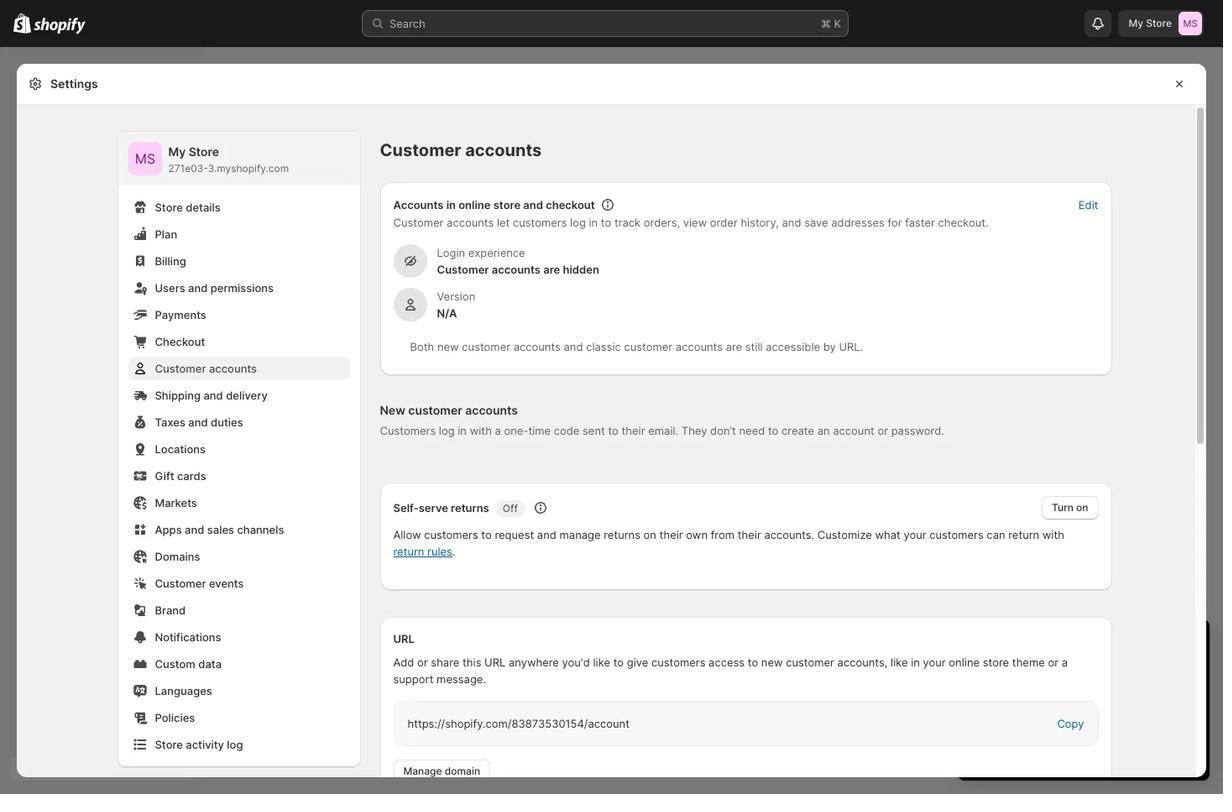 Task type: describe. For each thing, give the bounding box(es) containing it.
users
[[155, 281, 185, 295]]

1 vertical spatial return
[[393, 545, 424, 558]]

your inside dropdown button
[[1082, 635, 1117, 655]]

0 vertical spatial online
[[459, 198, 491, 212]]

accounts up accounts in online store and checkout on the top left of page
[[465, 140, 542, 160]]

plan link
[[128, 223, 350, 246]]

share
[[431, 656, 460, 669]]

activity
[[186, 738, 224, 752]]

accounts
[[393, 198, 444, 212]]

store details link
[[128, 196, 350, 219]]

store inside store details link
[[155, 201, 183, 214]]

customers up .
[[424, 528, 478, 542]]

payments
[[155, 308, 206, 322]]

locations link
[[128, 437, 350, 461]]

shop settings menu element
[[118, 132, 360, 767]]

in inside add or share this url anywhere you'd like to give customers access to new customer accounts, like in your online store theme or a support message.
[[911, 656, 920, 669]]

k
[[834, 17, 841, 30]]

self-
[[393, 501, 419, 515]]

accounts,
[[838, 656, 888, 669]]

on inside button
[[1077, 501, 1089, 514]]

give
[[627, 656, 648, 669]]

own
[[686, 528, 708, 542]]

apps and sales channels
[[155, 523, 284, 537]]

gift
[[155, 469, 174, 483]]

online inside add or share this url anywhere you'd like to give customers access to new customer accounts, like in your online store theme or a support message.
[[949, 656, 980, 669]]

store left my store icon
[[1146, 17, 1172, 29]]

to inside to customize your online store and add bonus features
[[1097, 699, 1107, 712]]

customer down domains
[[155, 577, 206, 590]]

both
[[410, 340, 434, 354]]

billing
[[155, 254, 186, 268]]

account
[[833, 424, 875, 437]]

store inside to customize your online store and add bonus features
[[1022, 715, 1049, 729]]

to left track
[[601, 216, 612, 229]]

allow
[[393, 528, 421, 542]]

add
[[1074, 715, 1094, 729]]

channels
[[237, 523, 284, 537]]

users and permissions
[[155, 281, 274, 295]]

get:
[[1108, 665, 1128, 678]]

track
[[615, 216, 641, 229]]

new
[[380, 403, 405, 417]]

271e03-
[[168, 162, 208, 175]]

your right pick
[[1073, 746, 1095, 758]]

policies link
[[128, 706, 350, 730]]

first 3 months for $1/month
[[988, 682, 1130, 695]]

their inside new customer accounts customers log in with a one-time code sent to their email. they don't need to create an account or password.
[[622, 424, 645, 437]]

allow customers to request and manage returns on their own from their accounts. customize what your customers can return with return rules .
[[393, 528, 1065, 558]]

customers down checkout
[[513, 216, 567, 229]]

message.
[[437, 673, 486, 686]]

my store image
[[128, 142, 162, 176]]

1 horizontal spatial 3
[[1012, 682, 1019, 695]]

shipping and delivery link
[[128, 384, 350, 407]]

with inside the allow customers to request and manage returns on their own from their accounts. customize what your customers can return with return rules .
[[1043, 528, 1065, 542]]

paid
[[1036, 665, 1058, 678]]

languages
[[155, 684, 212, 698]]

and right apps
[[185, 523, 204, 537]]

new customer accounts customers log in with a one-time code sent to their email. they don't need to create an account or password.
[[380, 403, 945, 437]]

pick your plan link
[[975, 741, 1193, 764]]

request
[[495, 528, 534, 542]]

0 horizontal spatial returns
[[451, 501, 489, 515]]

my for my store
[[1129, 17, 1144, 29]]

and left checkout
[[523, 198, 543, 212]]

version
[[437, 290, 476, 303]]

data
[[198, 657, 222, 671]]

gift cards
[[155, 469, 206, 483]]

need
[[739, 424, 765, 437]]

first
[[988, 682, 1009, 695]]

customer accounts let customers log in to track orders, view order history, and save addresses for faster checkout.
[[393, 216, 989, 229]]

url inside add or share this url anywhere you'd like to give customers access to new customer accounts, like in your online store theme or a support message.
[[485, 656, 506, 669]]

password.
[[891, 424, 945, 437]]

0 vertical spatial customer accounts
[[380, 140, 542, 160]]

switch
[[975, 665, 1010, 678]]

$50 app store credit link
[[988, 699, 1093, 712]]

locations
[[155, 443, 206, 456]]

or for share
[[1048, 656, 1059, 669]]

gift cards link
[[128, 464, 350, 488]]

3 inside 3 days left in your trial dropdown button
[[975, 635, 986, 655]]

in down checkout
[[589, 216, 598, 229]]

store activity log link
[[128, 733, 350, 757]]

taxes and duties link
[[128, 411, 350, 434]]

my store
[[1129, 17, 1172, 29]]

experience
[[468, 246, 525, 259]]

accounts inside shop settings menu 'element'
[[209, 362, 257, 375]]

apps
[[155, 523, 182, 537]]

0 vertical spatial return
[[1009, 528, 1040, 542]]

accounts inside new customer accounts customers log in with a one-time code sent to their email. they don't need to create an account or password.
[[465, 403, 518, 417]]

email.
[[648, 424, 679, 437]]

customer events
[[155, 577, 244, 590]]

policies
[[155, 711, 195, 725]]

online inside to customize your online store and add bonus features
[[988, 715, 1019, 729]]

in inside new customer accounts customers log in with a one-time code sent to their email. they don't need to create an account or password.
[[458, 424, 467, 437]]

your inside the allow customers to request and manage returns on their own from their accounts. customize what your customers can return with return rules .
[[904, 528, 927, 542]]

copy
[[1058, 717, 1084, 731]]

and right users
[[188, 281, 208, 295]]

and left classic
[[564, 340, 583, 354]]

off
[[503, 502, 518, 514]]

customer events link
[[128, 572, 350, 595]]

checkout
[[546, 198, 595, 212]]

turn on button
[[1042, 496, 1099, 520]]

ms button
[[128, 142, 162, 176]]

turn on
[[1052, 501, 1089, 514]]

0 vertical spatial url
[[393, 632, 415, 646]]

shopify image
[[34, 17, 86, 34]]

3 days left in your trial element
[[958, 663, 1210, 781]]

store up the let
[[493, 198, 521, 212]]

order
[[710, 216, 738, 229]]

custom
[[155, 657, 196, 671]]

customers inside add or share this url anywhere you'd like to give customers access to new customer accounts, like in your online store theme or a support message.
[[652, 656, 706, 669]]

your inside to customize your online store and add bonus features
[[1166, 699, 1189, 712]]

left
[[1033, 635, 1059, 655]]

3 days left in your trial button
[[958, 620, 1210, 655]]

still
[[745, 340, 763, 354]]

shipping
[[155, 389, 201, 402]]

from
[[711, 528, 735, 542]]



Task type: locate. For each thing, give the bounding box(es) containing it.
taxes and duties
[[155, 416, 243, 429]]

add or share this url anywhere you'd like to give customers access to new customer accounts, like in your online store theme or a support message.
[[393, 656, 1068, 686]]

on inside the allow customers to request and manage returns on their own from their accounts. customize what your customers can return with return rules .
[[644, 528, 657, 542]]

customer down accounts
[[393, 216, 444, 229]]

to
[[601, 216, 612, 229], [608, 424, 619, 437], [768, 424, 779, 437], [481, 528, 492, 542], [614, 656, 624, 669], [748, 656, 758, 669], [1013, 665, 1023, 678], [1097, 699, 1107, 712]]

to right access
[[748, 656, 758, 669]]

⌘ k
[[821, 17, 841, 30]]

0 horizontal spatial with
[[470, 424, 492, 437]]

search
[[390, 17, 426, 30]]

1 vertical spatial log
[[439, 424, 455, 437]]

customers
[[380, 424, 436, 437]]

like right accounts,
[[891, 656, 908, 669]]

and inside to customize your online store and add bonus features
[[1052, 715, 1071, 729]]

turn
[[1052, 501, 1074, 514]]

1 horizontal spatial like
[[891, 656, 908, 669]]

their right "from"
[[738, 528, 761, 542]]

1 horizontal spatial return
[[1009, 528, 1040, 542]]

log inside new customer accounts customers log in with a one-time code sent to their email. they don't need to create an account or password.
[[439, 424, 455, 437]]

0 horizontal spatial like
[[593, 656, 610, 669]]

custom data link
[[128, 652, 350, 676]]

cards
[[177, 469, 206, 483]]

0 horizontal spatial customer accounts
[[155, 362, 257, 375]]

and up duties on the bottom
[[204, 389, 223, 402]]

duties
[[211, 416, 243, 429]]

an
[[818, 424, 830, 437]]

returns right the serve
[[451, 501, 489, 515]]

returns inside the allow customers to request and manage returns on their own from their accounts. customize what your customers can return with return rules .
[[604, 528, 641, 542]]

copy button
[[1047, 712, 1095, 736]]

0 vertical spatial log
[[570, 216, 586, 229]]

2 horizontal spatial a
[[1062, 656, 1068, 669]]

store activity log
[[155, 738, 243, 752]]

store inside store activity log link
[[155, 738, 183, 752]]

in right left
[[1063, 635, 1077, 655]]

with left one-
[[470, 424, 492, 437]]

add
[[393, 656, 414, 669]]

my up 271e03-
[[168, 144, 186, 159]]

new right both
[[437, 340, 459, 354]]

your
[[904, 528, 927, 542], [1082, 635, 1117, 655], [923, 656, 946, 669], [1166, 699, 1189, 712], [1073, 746, 1095, 758]]

can
[[987, 528, 1006, 542]]

2 horizontal spatial online
[[988, 715, 1019, 729]]

customer inside new customer accounts customers log in with a one-time code sent to their email. they don't need to create an account or password.
[[408, 403, 463, 417]]

events
[[209, 577, 244, 590]]

1 vertical spatial new
[[761, 656, 783, 669]]

1 vertical spatial are
[[726, 340, 742, 354]]

0 horizontal spatial or
[[417, 656, 428, 669]]

permissions
[[211, 281, 274, 295]]

2 vertical spatial online
[[988, 715, 1019, 729]]

0 horizontal spatial new
[[437, 340, 459, 354]]

1 horizontal spatial are
[[726, 340, 742, 354]]

0 horizontal spatial 3
[[975, 635, 986, 655]]

features
[[1132, 715, 1174, 729]]

one-
[[504, 424, 529, 437]]

log down policies link
[[227, 738, 243, 752]]

this
[[463, 656, 482, 669]]

for inside the 3 days left in your trial element
[[1063, 682, 1078, 695]]

accounts left still
[[676, 340, 723, 354]]

customer down checkout
[[155, 362, 206, 375]]

in inside dropdown button
[[1063, 635, 1077, 655]]

store down months
[[1034, 699, 1061, 712]]

0 vertical spatial returns
[[451, 501, 489, 515]]

like
[[593, 656, 610, 669], [891, 656, 908, 669]]

notifications link
[[128, 626, 350, 649]]

customer inside add or share this url anywhere you'd like to give customers access to new customer accounts, like in your online store theme or a support message.
[[786, 656, 835, 669]]

manage domain link
[[393, 760, 490, 783]]

custom data
[[155, 657, 222, 671]]

customers right give
[[652, 656, 706, 669]]

and up $1/month
[[1086, 665, 1105, 678]]

0 horizontal spatial log
[[227, 738, 243, 752]]

months
[[1022, 682, 1060, 695]]

accounts down experience
[[492, 263, 541, 276]]

return right can in the bottom right of the page
[[1009, 528, 1040, 542]]

1 horizontal spatial their
[[660, 528, 683, 542]]

0 horizontal spatial their
[[622, 424, 645, 437]]

switch to a paid plan and get:
[[975, 665, 1128, 678]]

new right access
[[761, 656, 783, 669]]

1 vertical spatial plan
[[1097, 746, 1118, 758]]

log for accounts
[[439, 424, 455, 437]]

customer inside login experience customer accounts are hidden
[[437, 263, 489, 276]]

brand
[[155, 604, 186, 617]]

to right switch
[[1013, 665, 1023, 678]]

edit button
[[1069, 193, 1109, 217]]

log down checkout
[[570, 216, 586, 229]]

1 like from the left
[[593, 656, 610, 669]]

to right 'sent'
[[608, 424, 619, 437]]

0 vertical spatial on
[[1077, 501, 1089, 514]]

on right the turn
[[1077, 501, 1089, 514]]

$50
[[988, 699, 1009, 712]]

or down left
[[1048, 656, 1059, 669]]

customer down 'version n/a'
[[462, 340, 511, 354]]

your up the features
[[1166, 699, 1189, 712]]

1 horizontal spatial on
[[1077, 501, 1089, 514]]

in right accounts
[[446, 198, 456, 212]]

settings
[[50, 76, 98, 91]]

customer up accounts
[[380, 140, 461, 160]]

returns right manage
[[604, 528, 641, 542]]

online down $50 in the bottom right of the page
[[988, 715, 1019, 729]]

url up add
[[393, 632, 415, 646]]

save
[[805, 216, 828, 229]]

1 vertical spatial on
[[644, 528, 657, 542]]

markets link
[[128, 491, 350, 515]]

accounts in online store and checkout
[[393, 198, 595, 212]]

0 vertical spatial plan
[[1061, 665, 1083, 678]]

url
[[393, 632, 415, 646], [485, 656, 506, 669]]

self-serve returns
[[393, 501, 489, 515]]

customer accounts inside shop settings menu 'element'
[[155, 362, 257, 375]]

a left paid
[[1026, 665, 1033, 678]]

$1/month
[[1081, 682, 1130, 695]]

1 horizontal spatial a
[[1026, 665, 1033, 678]]

to left give
[[614, 656, 624, 669]]

and right request
[[537, 528, 557, 542]]

0 horizontal spatial on
[[644, 528, 657, 542]]

https://shopify.com/83873530154/account
[[408, 717, 630, 731]]

0 horizontal spatial online
[[459, 198, 491, 212]]

or right account
[[878, 424, 888, 437]]

3 days left in your trial
[[975, 635, 1151, 655]]

0 horizontal spatial url
[[393, 632, 415, 646]]

3 left days
[[975, 635, 986, 655]]

my for my store 271e03-3.myshopify.com
[[168, 144, 186, 159]]

online up experience
[[459, 198, 491, 212]]

are inside login experience customer accounts are hidden
[[543, 263, 560, 276]]

3.myshopify.com
[[208, 162, 289, 175]]

to inside the allow customers to request and manage returns on their own from their accounts. customize what your customers can return with return rules .
[[481, 528, 492, 542]]

log for let
[[570, 216, 586, 229]]

access
[[709, 656, 745, 669]]

store down '$50 app store credit'
[[1022, 715, 1049, 729]]

customer accounts up accounts in online store and checkout on the top left of page
[[380, 140, 542, 160]]

checkout link
[[128, 330, 350, 354]]

checkout.
[[938, 216, 989, 229]]

1 horizontal spatial returns
[[604, 528, 641, 542]]

store down policies
[[155, 738, 183, 752]]

to left request
[[481, 528, 492, 542]]

customize
[[818, 528, 872, 542]]

1 horizontal spatial for
[[1063, 682, 1078, 695]]

domains
[[155, 550, 200, 563]]

are left hidden
[[543, 263, 560, 276]]

0 vertical spatial 3
[[975, 635, 986, 655]]

on left own
[[644, 528, 657, 542]]

store down days
[[983, 656, 1009, 669]]

0 vertical spatial new
[[437, 340, 459, 354]]

a inside new customer accounts customers log in with a one-time code sent to their email. they don't need to create an account or password.
[[495, 424, 501, 437]]

and left the save
[[782, 216, 802, 229]]

view
[[683, 216, 707, 229]]

customer
[[380, 140, 461, 160], [393, 216, 444, 229], [437, 263, 489, 276], [155, 362, 206, 375], [155, 577, 206, 590]]

2 vertical spatial log
[[227, 738, 243, 752]]

store inside add or share this url anywhere you'd like to give customers access to new customer accounts, like in your online store theme or a support message.
[[983, 656, 1009, 669]]

settings dialog
[[17, 64, 1207, 794]]

1 vertical spatial url
[[485, 656, 506, 669]]

create
[[782, 424, 815, 437]]

3 right first
[[1012, 682, 1019, 695]]

plan inside pick your plan link
[[1097, 746, 1118, 758]]

1 horizontal spatial with
[[1043, 528, 1065, 542]]

1 vertical spatial returns
[[604, 528, 641, 542]]

to down $1/month
[[1097, 699, 1107, 712]]

your right what
[[904, 528, 927, 542]]

customer up the customers
[[408, 403, 463, 417]]

my store image
[[1179, 12, 1202, 35]]

return rules link
[[393, 545, 453, 558]]

0 vertical spatial for
[[888, 216, 902, 229]]

both new customer accounts and classic customer accounts are still accessible by url.
[[410, 340, 863, 354]]

0 horizontal spatial are
[[543, 263, 560, 276]]

delivery
[[226, 389, 268, 402]]

1 vertical spatial 3
[[1012, 682, 1019, 695]]

2 horizontal spatial their
[[738, 528, 761, 542]]

accounts down checkout link
[[209, 362, 257, 375]]

1 horizontal spatial log
[[439, 424, 455, 437]]

customer down login
[[437, 263, 489, 276]]

1 horizontal spatial customer accounts
[[380, 140, 542, 160]]

dialog
[[1213, 64, 1223, 778]]

1 vertical spatial online
[[949, 656, 980, 669]]

url.
[[839, 340, 863, 354]]

or inside new customer accounts customers log in with a one-time code sent to their email. they don't need to create an account or password.
[[878, 424, 888, 437]]

log inside shop settings menu 'element'
[[227, 738, 243, 752]]

like right the you'd
[[593, 656, 610, 669]]

shopify image
[[13, 13, 31, 34]]

online left theme
[[949, 656, 980, 669]]

2 horizontal spatial or
[[1048, 656, 1059, 669]]

1 vertical spatial for
[[1063, 682, 1078, 695]]

trial
[[1122, 635, 1151, 655]]

store
[[493, 198, 521, 212], [983, 656, 1009, 669], [1034, 699, 1061, 712], [1022, 715, 1049, 729]]

to customize your online store and add bonus features
[[988, 699, 1189, 729]]

1 horizontal spatial online
[[949, 656, 980, 669]]

you'd
[[562, 656, 590, 669]]

1 horizontal spatial url
[[485, 656, 506, 669]]

a inside add or share this url anywhere you'd like to give customers access to new customer accounts, like in your online store theme or a support message.
[[1062, 656, 1068, 669]]

0 vertical spatial my
[[1129, 17, 1144, 29]]

return
[[1009, 528, 1040, 542], [393, 545, 424, 558]]

let
[[497, 216, 510, 229]]

your inside add or share this url anywhere you'd like to give customers access to new customer accounts, like in your online store theme or a support message.
[[923, 656, 946, 669]]

billing link
[[128, 249, 350, 273]]

and right taxes
[[188, 416, 208, 429]]

customers left can in the bottom right of the page
[[930, 528, 984, 542]]

accounts left classic
[[514, 340, 561, 354]]

pick your plan
[[1050, 746, 1118, 758]]

accounts up one-
[[465, 403, 518, 417]]

or for accounts
[[878, 424, 888, 437]]

2 horizontal spatial log
[[570, 216, 586, 229]]

0 horizontal spatial return
[[393, 545, 424, 558]]

customer accounts up shipping and delivery
[[155, 362, 257, 375]]

customer accounts
[[380, 140, 542, 160], [155, 362, 257, 375]]

for up credit
[[1063, 682, 1078, 695]]

with inside new customer accounts customers log in with a one-time code sent to their email. they don't need to create an account or password.
[[470, 424, 492, 437]]

2 like from the left
[[891, 656, 908, 669]]

and left add
[[1052, 715, 1071, 729]]

bonus
[[1097, 715, 1129, 729]]

1 vertical spatial my
[[168, 144, 186, 159]]

1 horizontal spatial or
[[878, 424, 888, 437]]

1 vertical spatial customer accounts
[[155, 362, 257, 375]]

plan down 'bonus'
[[1097, 746, 1118, 758]]

your up the get:
[[1082, 635, 1117, 655]]

and inside the allow customers to request and manage returns on their own from their accounts. customize what your customers can return with return rules .
[[537, 528, 557, 542]]

in left one-
[[458, 424, 467, 437]]

domain
[[445, 765, 480, 778]]

they
[[682, 424, 707, 437]]

accessible
[[766, 340, 820, 354]]

credit
[[1064, 699, 1093, 712]]

in right accounts,
[[911, 656, 920, 669]]

version n/a
[[437, 290, 476, 320]]

0 horizontal spatial my
[[168, 144, 186, 159]]

store
[[1146, 17, 1172, 29], [189, 144, 219, 159], [155, 201, 183, 214], [155, 738, 183, 752]]

your left switch
[[923, 656, 946, 669]]

my left my store icon
[[1129, 17, 1144, 29]]

their
[[622, 424, 645, 437], [660, 528, 683, 542], [738, 528, 761, 542]]

sent
[[583, 424, 605, 437]]

pick
[[1050, 746, 1071, 758]]

return down allow
[[393, 545, 424, 558]]

their left own
[[660, 528, 683, 542]]

1 horizontal spatial new
[[761, 656, 783, 669]]

store inside my store 271e03-3.myshopify.com
[[189, 144, 219, 159]]

faster
[[905, 216, 935, 229]]

for left faster
[[888, 216, 902, 229]]

to right need
[[768, 424, 779, 437]]

new inside add or share this url anywhere you'd like to give customers access to new customer accounts, like in your online store theme or a support message.
[[761, 656, 783, 669]]

0 vertical spatial with
[[470, 424, 492, 437]]

plan up the first 3 months for $1/month
[[1061, 665, 1083, 678]]

for inside the settings dialog
[[888, 216, 902, 229]]

their left the email. at bottom
[[622, 424, 645, 437]]

url right 'this'
[[485, 656, 506, 669]]

languages link
[[128, 679, 350, 703]]

customer right classic
[[624, 340, 673, 354]]

store up 271e03-
[[189, 144, 219, 159]]

accounts down accounts in online store and checkout on the top left of page
[[447, 216, 494, 229]]

customer left accounts,
[[786, 656, 835, 669]]

1 horizontal spatial my
[[1129, 17, 1144, 29]]

log right the customers
[[439, 424, 455, 437]]

a left one-
[[495, 424, 501, 437]]

store up plan
[[155, 201, 183, 214]]

are left still
[[726, 340, 742, 354]]

markets
[[155, 496, 197, 510]]

my inside my store 271e03-3.myshopify.com
[[168, 144, 186, 159]]

accounts inside login experience customer accounts are hidden
[[492, 263, 541, 276]]

0 vertical spatial are
[[543, 263, 560, 276]]

or right add
[[417, 656, 428, 669]]

0 horizontal spatial a
[[495, 424, 501, 437]]

a down 3 days left in your trial
[[1062, 656, 1068, 669]]

theme
[[1012, 656, 1045, 669]]

by
[[824, 340, 836, 354]]

with down the turn
[[1043, 528, 1065, 542]]

1 vertical spatial with
[[1043, 528, 1065, 542]]

1 horizontal spatial plan
[[1097, 746, 1118, 758]]

login
[[437, 246, 465, 259]]

don't
[[710, 424, 736, 437]]

0 horizontal spatial for
[[888, 216, 902, 229]]

notifications
[[155, 631, 221, 644]]

0 horizontal spatial plan
[[1061, 665, 1083, 678]]



Task type: vqa. For each thing, say whether or not it's contained in the screenshot.
Shipping
yes



